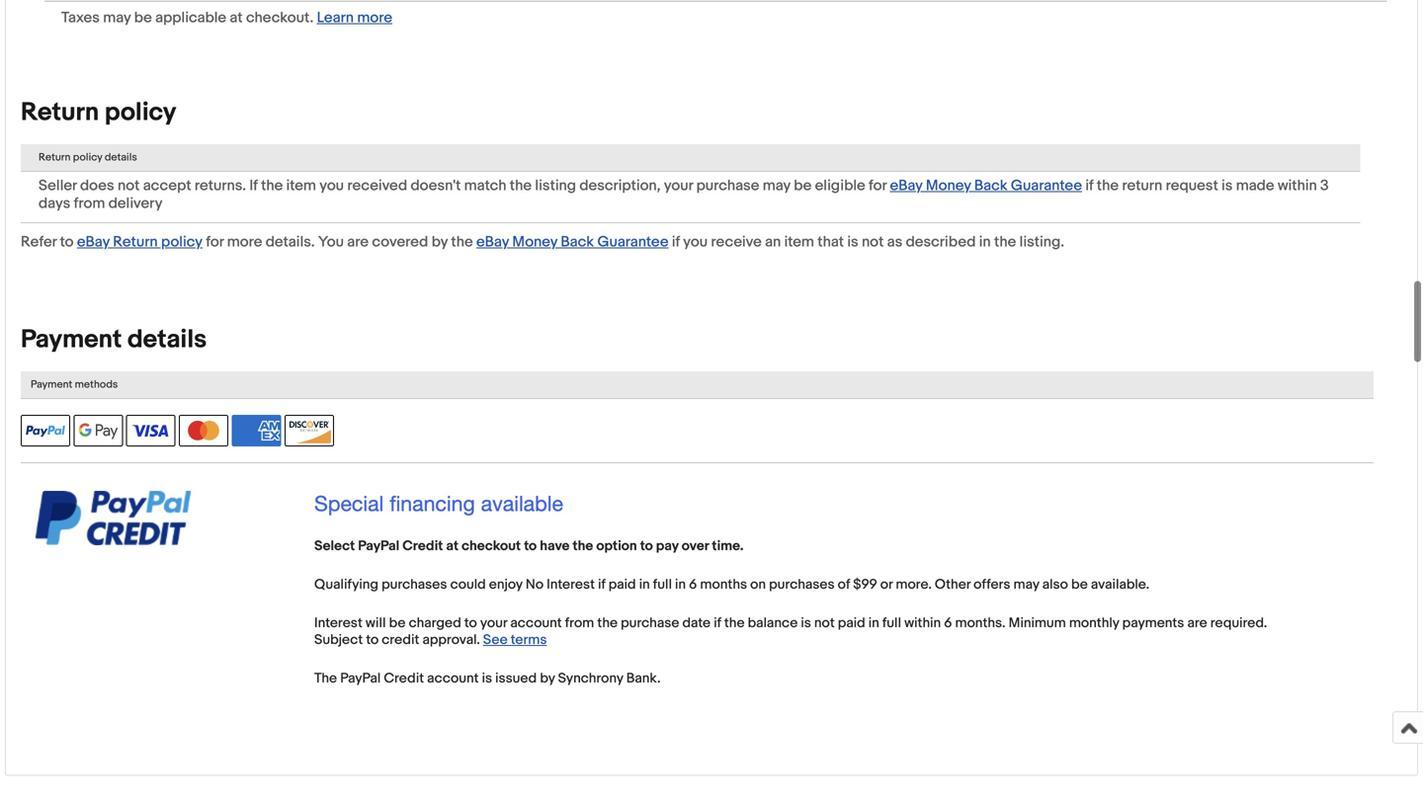 Task type: locate. For each thing, give the bounding box(es) containing it.
2 purchases from the left
[[769, 577, 835, 594]]

account
[[510, 615, 562, 632], [427, 671, 479, 688]]

1 vertical spatial 6
[[944, 615, 952, 632]]

1 vertical spatial credit
[[384, 671, 424, 688]]

0 vertical spatial not
[[118, 177, 140, 195]]

1 vertical spatial purchase
[[621, 615, 679, 632]]

in
[[979, 233, 991, 251], [639, 577, 650, 594], [675, 577, 686, 594], [869, 615, 880, 632]]

2 horizontal spatial ebay
[[890, 177, 923, 195]]

0 vertical spatial ebay money back guarantee link
[[890, 177, 1082, 195]]

0 vertical spatial your
[[664, 177, 693, 195]]

item right if
[[286, 177, 316, 195]]

6
[[689, 577, 697, 594], [944, 615, 952, 632]]

interest will be charged to your account from the purchase date if the balance is not paid in full within 6 months. minimum monthly payments are required. subject to credit approval.
[[314, 615, 1268, 649]]

the
[[261, 177, 283, 195], [510, 177, 532, 195], [1097, 177, 1119, 195], [451, 233, 473, 251], [994, 233, 1016, 251], [573, 538, 593, 555], [597, 615, 618, 632], [724, 615, 745, 632]]

months.
[[955, 615, 1006, 632]]

0 vertical spatial paypal
[[358, 538, 400, 555]]

may up the an
[[763, 177, 791, 195]]

credit down financing
[[403, 538, 443, 555]]

0 vertical spatial within
[[1278, 177, 1317, 195]]

is inside 'interest will be charged to your account from the purchase date if the balance is not paid in full within 6 months. minimum monthly payments are required. subject to credit approval.'
[[801, 615, 811, 632]]

0 vertical spatial paid
[[609, 577, 636, 594]]

2 horizontal spatial may
[[1014, 577, 1040, 594]]

by
[[432, 233, 448, 251], [540, 671, 555, 688]]

credit for account
[[384, 671, 424, 688]]

date
[[683, 615, 711, 632]]

6 left months
[[689, 577, 697, 594]]

within inside 'interest will be charged to your account from the purchase date if the balance is not paid in full within 6 months. minimum monthly payments are required. subject to credit approval.'
[[905, 615, 941, 632]]

to left have
[[524, 538, 537, 555]]

0 vertical spatial you
[[320, 177, 344, 195]]

return up seller
[[39, 151, 71, 164]]

for down returns.
[[206, 233, 224, 251]]

item
[[286, 177, 316, 195], [785, 233, 814, 251]]

for right "eligible"
[[869, 177, 887, 195]]

policy up return policy details
[[105, 97, 176, 128]]

account down the approval.
[[427, 671, 479, 688]]

0 vertical spatial money
[[926, 177, 971, 195]]

paid down option
[[609, 577, 636, 594]]

charged
[[409, 615, 461, 632]]

if left return
[[1086, 177, 1094, 195]]

your left terms
[[480, 615, 507, 632]]

payment details
[[21, 325, 207, 355]]

at left checkout.
[[230, 9, 243, 27]]

the left 'listing.'
[[994, 233, 1016, 251]]

0 vertical spatial account
[[510, 615, 562, 632]]

be
[[134, 9, 152, 27], [794, 177, 812, 195], [1071, 577, 1088, 594], [389, 615, 406, 632]]

applicable
[[155, 9, 226, 27]]

paypal for the
[[340, 671, 381, 688]]

full
[[653, 577, 672, 594], [883, 615, 902, 632]]

return down delivery
[[113, 233, 158, 251]]

0 vertical spatial return
[[21, 97, 99, 128]]

1 vertical spatial you
[[683, 233, 708, 251]]

special financing available
[[314, 491, 563, 516]]

1 vertical spatial policy
[[73, 151, 102, 164]]

1 horizontal spatial guarantee
[[1011, 177, 1082, 195]]

0 horizontal spatial full
[[653, 577, 672, 594]]

be inside 'interest will be charged to your account from the purchase date if the balance is not paid in full within 6 months. minimum monthly payments are required. subject to credit approval.'
[[389, 615, 406, 632]]

terms
[[511, 632, 547, 649]]

0 horizontal spatial interest
[[314, 615, 363, 632]]

credit
[[403, 538, 443, 555], [384, 671, 424, 688]]

1 vertical spatial ebay money back guarantee link
[[476, 233, 669, 251]]

ebay
[[890, 177, 923, 195], [77, 233, 110, 251], [476, 233, 509, 251]]

0 vertical spatial credit
[[403, 538, 443, 555]]

you
[[320, 177, 344, 195], [683, 233, 708, 251]]

be right also
[[1071, 577, 1088, 594]]

0 vertical spatial by
[[432, 233, 448, 251]]

at left "checkout"
[[446, 538, 459, 555]]

ebay money back guarantee link
[[890, 177, 1082, 195], [476, 233, 669, 251]]

1 horizontal spatial back
[[975, 177, 1008, 195]]

return for return policy details
[[39, 151, 71, 164]]

1 horizontal spatial interest
[[547, 577, 595, 594]]

0 vertical spatial at
[[230, 9, 243, 27]]

taxes may be applicable at checkout. learn more
[[61, 9, 392, 27]]

1 horizontal spatial for
[[869, 177, 887, 195]]

0 vertical spatial purchase
[[696, 177, 759, 195]]

from
[[74, 195, 105, 213], [565, 615, 594, 632]]

0 horizontal spatial ebay money back guarantee link
[[476, 233, 669, 251]]

payment for payment methods
[[31, 379, 72, 392]]

1 horizontal spatial may
[[763, 177, 791, 195]]

if inside if the return request is made within 3 days from delivery
[[1086, 177, 1094, 195]]

1 horizontal spatial account
[[510, 615, 562, 632]]

are left required.
[[1188, 615, 1208, 632]]

1 horizontal spatial not
[[814, 615, 835, 632]]

other
[[935, 577, 971, 594]]

guarantee
[[1011, 177, 1082, 195], [597, 233, 669, 251]]

6 inside 'interest will be charged to your account from the purchase date if the balance is not paid in full within 6 months. minimum monthly payments are required. subject to credit approval.'
[[944, 615, 952, 632]]

purchases
[[382, 577, 447, 594], [769, 577, 835, 594]]

1 vertical spatial account
[[427, 671, 479, 688]]

2 horizontal spatial not
[[862, 233, 884, 251]]

details up does
[[105, 151, 137, 164]]

the inside if the return request is made within 3 days from delivery
[[1097, 177, 1119, 195]]

0 horizontal spatial 6
[[689, 577, 697, 594]]

days
[[39, 195, 70, 213]]

description,
[[580, 177, 661, 195]]

credit down the credit
[[384, 671, 424, 688]]

1 vertical spatial paid
[[838, 615, 866, 632]]

details.
[[266, 233, 315, 251]]

1 vertical spatial paypal
[[340, 671, 381, 688]]

money down listing
[[512, 233, 558, 251]]

purchase inside 'interest will be charged to your account from the purchase date if the balance is not paid in full within 6 months. minimum monthly payments are required. subject to credit approval.'
[[621, 615, 679, 632]]

3
[[1321, 177, 1329, 195]]

not left the 'as'
[[862, 233, 884, 251]]

0 vertical spatial are
[[347, 233, 369, 251]]

1 vertical spatial full
[[883, 615, 902, 632]]

0 horizontal spatial at
[[230, 9, 243, 27]]

2 vertical spatial return
[[113, 233, 158, 251]]

if down option
[[598, 577, 606, 594]]

synchrony
[[558, 671, 623, 688]]

paid down of
[[838, 615, 866, 632]]

the
[[314, 671, 337, 688]]

credit for at
[[403, 538, 443, 555]]

return
[[21, 97, 99, 128], [39, 151, 71, 164], [113, 233, 158, 251]]

0 horizontal spatial from
[[74, 195, 105, 213]]

1 vertical spatial your
[[480, 615, 507, 632]]

1 vertical spatial return
[[39, 151, 71, 164]]

details up 'visa' image
[[127, 325, 207, 355]]

account down no
[[510, 615, 562, 632]]

0 vertical spatial interest
[[547, 577, 595, 594]]

purchase up receive
[[696, 177, 759, 195]]

1 vertical spatial money
[[512, 233, 558, 251]]

1 horizontal spatial 6
[[944, 615, 952, 632]]

within left 3
[[1278, 177, 1317, 195]]

1 vertical spatial item
[[785, 233, 814, 251]]

policy down the accept
[[161, 233, 203, 251]]

0 horizontal spatial by
[[432, 233, 448, 251]]

1 horizontal spatial you
[[683, 233, 708, 251]]

0 vertical spatial may
[[103, 9, 131, 27]]

paypal right select
[[358, 538, 400, 555]]

is left made
[[1222, 177, 1233, 195]]

purchases up charged in the bottom left of the page
[[382, 577, 447, 594]]

0 vertical spatial payment
[[21, 325, 122, 355]]

taxes
[[61, 9, 100, 27]]

back
[[975, 177, 1008, 195], [561, 233, 594, 251]]

1 vertical spatial at
[[446, 538, 459, 555]]

to left pay
[[640, 538, 653, 555]]

see terms link
[[483, 632, 547, 649]]

1 vertical spatial back
[[561, 233, 594, 251]]

1 horizontal spatial ebay money back guarantee link
[[890, 177, 1082, 195]]

back down the seller does not accept returns. if the item you received doesn't match the listing description, your purchase may be eligible for ebay money back guarantee
[[561, 233, 594, 251]]

1 vertical spatial are
[[1188, 615, 1208, 632]]

back up described on the top of the page
[[975, 177, 1008, 195]]

the down "match"
[[451, 233, 473, 251]]

if right date
[[714, 615, 721, 632]]

within inside if the return request is made within 3 days from delivery
[[1278, 177, 1317, 195]]

more right learn at left
[[357, 9, 392, 27]]

0 vertical spatial more
[[357, 9, 392, 27]]

0 horizontal spatial account
[[427, 671, 479, 688]]

from right "days"
[[74, 195, 105, 213]]

1 horizontal spatial more
[[357, 9, 392, 27]]

is
[[1222, 177, 1233, 195], [847, 233, 859, 251], [801, 615, 811, 632], [482, 671, 492, 688]]

more
[[357, 9, 392, 27], [227, 233, 262, 251]]

not right does
[[118, 177, 140, 195]]

0 vertical spatial from
[[74, 195, 105, 213]]

within down 'more.'
[[905, 615, 941, 632]]

request
[[1166, 177, 1219, 195]]

guarantee up 'listing.'
[[1011, 177, 1082, 195]]

payment up payment methods at the top left of page
[[21, 325, 122, 355]]

the left listing
[[510, 177, 532, 195]]

paypal right the
[[340, 671, 381, 688]]

money
[[926, 177, 971, 195], [512, 233, 558, 251]]

may right taxes
[[103, 9, 131, 27]]

0 horizontal spatial within
[[905, 615, 941, 632]]

1 horizontal spatial from
[[565, 615, 594, 632]]

the paypal credit account is issued by synchrony bank.
[[314, 671, 661, 688]]

be right "will"
[[389, 615, 406, 632]]

0 horizontal spatial item
[[286, 177, 316, 195]]

by right issued
[[540, 671, 555, 688]]

in down pay
[[675, 577, 686, 594]]

you left receive
[[683, 233, 708, 251]]

accept
[[143, 177, 191, 195]]

1 vertical spatial details
[[127, 325, 207, 355]]

money up described on the top of the page
[[926, 177, 971, 195]]

policy up does
[[73, 151, 102, 164]]

paypal
[[358, 538, 400, 555], [340, 671, 381, 688]]

may left also
[[1014, 577, 1040, 594]]

is right the balance
[[801, 615, 811, 632]]

are right you
[[347, 233, 369, 251]]

are
[[347, 233, 369, 251], [1188, 615, 1208, 632]]

2 vertical spatial not
[[814, 615, 835, 632]]

0 horizontal spatial paid
[[609, 577, 636, 594]]

is left issued
[[482, 671, 492, 688]]

interest right no
[[547, 577, 595, 594]]

payment
[[21, 325, 122, 355], [31, 379, 72, 392]]

of
[[838, 577, 850, 594]]

policy
[[105, 97, 176, 128], [73, 151, 102, 164], [161, 233, 203, 251]]

have
[[540, 538, 570, 555]]

from inside 'interest will be charged to your account from the purchase date if the balance is not paid in full within 6 months. minimum monthly payments are required. subject to credit approval.'
[[565, 615, 594, 632]]

interest left "will"
[[314, 615, 363, 632]]

seller does not accept returns. if the item you received doesn't match the listing description, your purchase may be eligible for ebay money back guarantee
[[39, 177, 1082, 195]]

not right the balance
[[814, 615, 835, 632]]

ebay right refer
[[77, 233, 110, 251]]

0 horizontal spatial for
[[206, 233, 224, 251]]

if
[[1086, 177, 1094, 195], [672, 233, 680, 251], [598, 577, 606, 594], [714, 615, 721, 632]]

from right terms
[[565, 615, 594, 632]]

full down the 'or'
[[883, 615, 902, 632]]

1 vertical spatial from
[[565, 615, 594, 632]]

purchases left of
[[769, 577, 835, 594]]

if inside 'interest will be charged to your account from the purchase date if the balance is not paid in full within 6 months. minimum monthly payments are required. subject to credit approval.'
[[714, 615, 721, 632]]

by right covered
[[432, 233, 448, 251]]

interest
[[547, 577, 595, 594], [314, 615, 363, 632]]

full down pay
[[653, 577, 672, 594]]

payment left methods
[[31, 379, 72, 392]]

0 horizontal spatial more
[[227, 233, 262, 251]]

ebay down "match"
[[476, 233, 509, 251]]

the left return
[[1097, 177, 1119, 195]]

ebay up the 'as'
[[890, 177, 923, 195]]

you left received
[[320, 177, 344, 195]]

1 horizontal spatial paid
[[838, 615, 866, 632]]

1 horizontal spatial your
[[664, 177, 693, 195]]

6 left months.
[[944, 615, 952, 632]]

1 vertical spatial payment
[[31, 379, 72, 392]]

1 purchases from the left
[[382, 577, 447, 594]]

1 horizontal spatial at
[[446, 538, 459, 555]]

1 vertical spatial within
[[905, 615, 941, 632]]

ebay money back guarantee link up described on the top of the page
[[890, 177, 1082, 195]]

pay
[[656, 538, 679, 555]]

listing
[[535, 177, 576, 195]]

guarantee down description,
[[597, 233, 669, 251]]

0 vertical spatial guarantee
[[1011, 177, 1082, 195]]

more left details.
[[227, 233, 262, 251]]

0 horizontal spatial back
[[561, 233, 594, 251]]

minimum
[[1009, 615, 1066, 632]]

1 horizontal spatial are
[[1188, 615, 1208, 632]]

google pay image
[[74, 415, 123, 447]]

0 horizontal spatial purchase
[[621, 615, 679, 632]]

from inside if the return request is made within 3 days from delivery
[[74, 195, 105, 213]]

purchase left date
[[621, 615, 679, 632]]

0 horizontal spatial purchases
[[382, 577, 447, 594]]

0 horizontal spatial you
[[320, 177, 344, 195]]

for
[[869, 177, 887, 195], [206, 233, 224, 251]]

ebay money back guarantee link down the seller does not accept returns. if the item you received doesn't match the listing description, your purchase may be eligible for ebay money back guarantee
[[476, 233, 669, 251]]

your right description,
[[664, 177, 693, 195]]

to right refer
[[60, 233, 74, 251]]

return for return policy
[[21, 97, 99, 128]]

payments
[[1123, 615, 1185, 632]]

paid
[[609, 577, 636, 594], [838, 615, 866, 632]]

within
[[1278, 177, 1317, 195], [905, 615, 941, 632]]

1 vertical spatial by
[[540, 671, 555, 688]]

could
[[450, 577, 486, 594]]

1 vertical spatial guarantee
[[597, 233, 669, 251]]

in down $99
[[869, 615, 880, 632]]

item right the an
[[785, 233, 814, 251]]

to
[[60, 233, 74, 251], [524, 538, 537, 555], [640, 538, 653, 555], [464, 615, 477, 632], [366, 632, 379, 649]]

return up return policy details
[[21, 97, 99, 128]]



Task type: vqa. For each thing, say whether or not it's contained in the screenshot.
the bottommost details
yes



Task type: describe. For each thing, give the bounding box(es) containing it.
paypal image
[[21, 415, 70, 447]]

1 horizontal spatial ebay
[[476, 233, 509, 251]]

described
[[906, 233, 976, 251]]

1 horizontal spatial item
[[785, 233, 814, 251]]

interest inside 'interest will be charged to your account from the purchase date if the balance is not paid in full within 6 months. minimum monthly payments are required. subject to credit approval.'
[[314, 615, 363, 632]]

learn more link
[[317, 9, 392, 27]]

available.
[[1091, 577, 1150, 594]]

are inside 'interest will be charged to your account from the purchase date if the balance is not paid in full within 6 months. minimum monthly payments are required. subject to credit approval.'
[[1188, 615, 1208, 632]]

0 vertical spatial 6
[[689, 577, 697, 594]]

is right that
[[847, 233, 859, 251]]

learn
[[317, 9, 354, 27]]

1 vertical spatial not
[[862, 233, 884, 251]]

issued
[[495, 671, 537, 688]]

you
[[318, 233, 344, 251]]

the up synchrony
[[597, 615, 618, 632]]

option
[[596, 538, 637, 555]]

1 vertical spatial may
[[763, 177, 791, 195]]

0 horizontal spatial not
[[118, 177, 140, 195]]

qualifying
[[314, 577, 379, 594]]

is inside if the return request is made within 3 days from delivery
[[1222, 177, 1233, 195]]

bank.
[[626, 671, 661, 688]]

0 horizontal spatial ebay
[[77, 233, 110, 251]]

1 horizontal spatial by
[[540, 671, 555, 688]]

american express image
[[232, 415, 281, 447]]

in inside 'interest will be charged to your account from the purchase date if the balance is not paid in full within 6 months. minimum monthly payments are required. subject to credit approval.'
[[869, 615, 880, 632]]

0 horizontal spatial guarantee
[[597, 233, 669, 251]]

account inside 'interest will be charged to your account from the purchase date if the balance is not paid in full within 6 months. minimum monthly payments are required. subject to credit approval.'
[[510, 615, 562, 632]]

if the return request is made within 3 days from delivery
[[39, 177, 1329, 213]]

be left the applicable
[[134, 9, 152, 27]]

select paypal credit at checkout to have the option to pay over time.
[[314, 538, 744, 555]]

on
[[750, 577, 766, 594]]

over
[[682, 538, 709, 555]]

payment for payment details
[[21, 325, 122, 355]]

to left the credit
[[366, 632, 379, 649]]

also
[[1043, 577, 1068, 594]]

paid inside 'interest will be charged to your account from the purchase date if the balance is not paid in full within 6 months. minimum monthly payments are required. subject to credit approval.'
[[838, 615, 866, 632]]

doesn't
[[411, 177, 461, 195]]

match
[[464, 177, 507, 195]]

0 vertical spatial item
[[286, 177, 316, 195]]

1 vertical spatial more
[[227, 233, 262, 251]]

enjoy
[[489, 577, 523, 594]]

0 vertical spatial back
[[975, 177, 1008, 195]]

approval.
[[423, 632, 480, 649]]

or
[[880, 577, 893, 594]]

checkout
[[462, 538, 521, 555]]

if
[[249, 177, 258, 195]]

special
[[314, 491, 384, 516]]

does
[[80, 177, 114, 195]]

1 horizontal spatial money
[[926, 177, 971, 195]]

to left see
[[464, 615, 477, 632]]

time.
[[712, 538, 744, 555]]

2 vertical spatial may
[[1014, 577, 1040, 594]]

select
[[314, 538, 355, 555]]

as
[[887, 233, 903, 251]]

listing.
[[1020, 233, 1065, 251]]

return policy details
[[39, 151, 137, 164]]

policy for return policy
[[105, 97, 176, 128]]

0 horizontal spatial money
[[512, 233, 558, 251]]

not inside 'interest will be charged to your account from the purchase date if the balance is not paid in full within 6 months. minimum monthly payments are required. subject to credit approval.'
[[814, 615, 835, 632]]

returns.
[[195, 177, 246, 195]]

checkout.
[[246, 9, 314, 27]]

refer to ebay return policy for more details. you are covered by the ebay money back guarantee if you receive an item that is not as described in the listing.
[[21, 233, 1065, 251]]

balance
[[748, 615, 798, 632]]

discover image
[[285, 415, 334, 447]]

0 horizontal spatial are
[[347, 233, 369, 251]]

receive
[[711, 233, 762, 251]]

your inside 'interest will be charged to your account from the purchase date if the balance is not paid in full within 6 months. minimum monthly payments are required. subject to credit approval.'
[[480, 615, 507, 632]]

full inside 'interest will be charged to your account from the purchase date if the balance is not paid in full within 6 months. minimum monthly payments are required. subject to credit approval.'
[[883, 615, 902, 632]]

the right if
[[261, 177, 283, 195]]

covered
[[372, 233, 428, 251]]

see terms
[[483, 632, 547, 649]]

0 vertical spatial details
[[105, 151, 137, 164]]

in right described on the top of the page
[[979, 233, 991, 251]]

months
[[700, 577, 747, 594]]

be left "eligible"
[[794, 177, 812, 195]]

available
[[481, 491, 563, 516]]

master card image
[[179, 415, 228, 447]]

payment methods
[[31, 379, 118, 392]]

monthly
[[1069, 615, 1120, 632]]

financing
[[390, 491, 475, 516]]

policy for return policy details
[[73, 151, 102, 164]]

the right date
[[724, 615, 745, 632]]

refer
[[21, 233, 57, 251]]

offers
[[974, 577, 1011, 594]]

subject
[[314, 632, 363, 649]]

the right have
[[573, 538, 593, 555]]

delivery
[[108, 195, 163, 213]]

seller
[[39, 177, 77, 195]]

will
[[366, 615, 386, 632]]

see
[[483, 632, 508, 649]]

an
[[765, 233, 781, 251]]

received
[[347, 177, 407, 195]]

paypal for select
[[358, 538, 400, 555]]

methods
[[75, 379, 118, 392]]

that
[[818, 233, 844, 251]]

eligible
[[815, 177, 866, 195]]

no
[[526, 577, 544, 594]]

1 vertical spatial for
[[206, 233, 224, 251]]

0 vertical spatial full
[[653, 577, 672, 594]]

qualifying purchases could enjoy no interest if paid in full in 6 months on purchases of $99 or more. other offers may also be available.
[[314, 577, 1150, 594]]

made
[[1236, 177, 1275, 195]]

2 vertical spatial policy
[[161, 233, 203, 251]]

ebay return policy link
[[77, 233, 203, 251]]

more.
[[896, 577, 932, 594]]

$99
[[853, 577, 877, 594]]

if down if the return request is made within 3 days from delivery
[[672, 233, 680, 251]]

return
[[1122, 177, 1163, 195]]

1 horizontal spatial purchase
[[696, 177, 759, 195]]

in left months
[[639, 577, 650, 594]]

0 horizontal spatial may
[[103, 9, 131, 27]]

return policy
[[21, 97, 176, 128]]

required.
[[1211, 615, 1268, 632]]

credit
[[382, 632, 419, 649]]

visa image
[[126, 415, 176, 447]]



